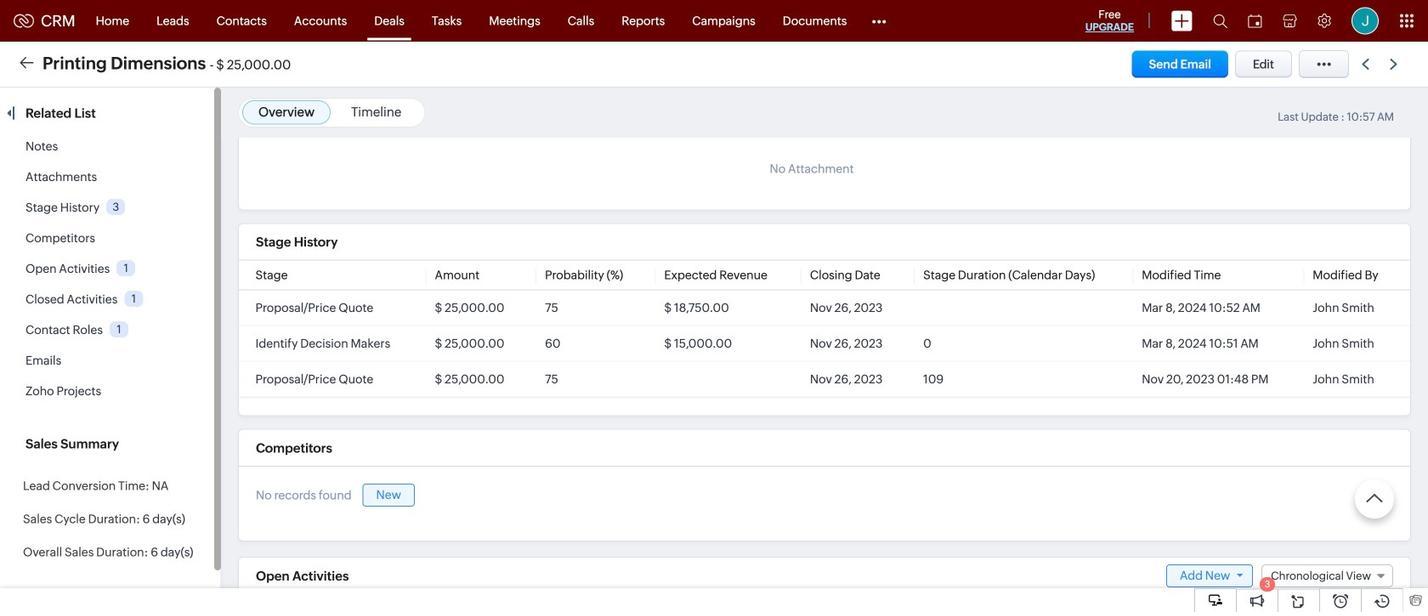Task type: describe. For each thing, give the bounding box(es) containing it.
create menu element
[[1162, 0, 1203, 41]]

create menu image
[[1172, 11, 1193, 31]]

search image
[[1213, 14, 1228, 28]]

Other Modules field
[[861, 7, 897, 34]]

previous record image
[[1362, 59, 1370, 70]]

search element
[[1203, 0, 1238, 42]]



Task type: vqa. For each thing, say whether or not it's contained in the screenshot.
- associated with of
no



Task type: locate. For each thing, give the bounding box(es) containing it.
next record image
[[1390, 59, 1401, 70]]

profile image
[[1352, 7, 1379, 34]]

logo image
[[14, 14, 34, 28]]

profile element
[[1342, 0, 1389, 41]]

None field
[[1262, 565, 1394, 588]]

calendar image
[[1248, 14, 1263, 28]]



